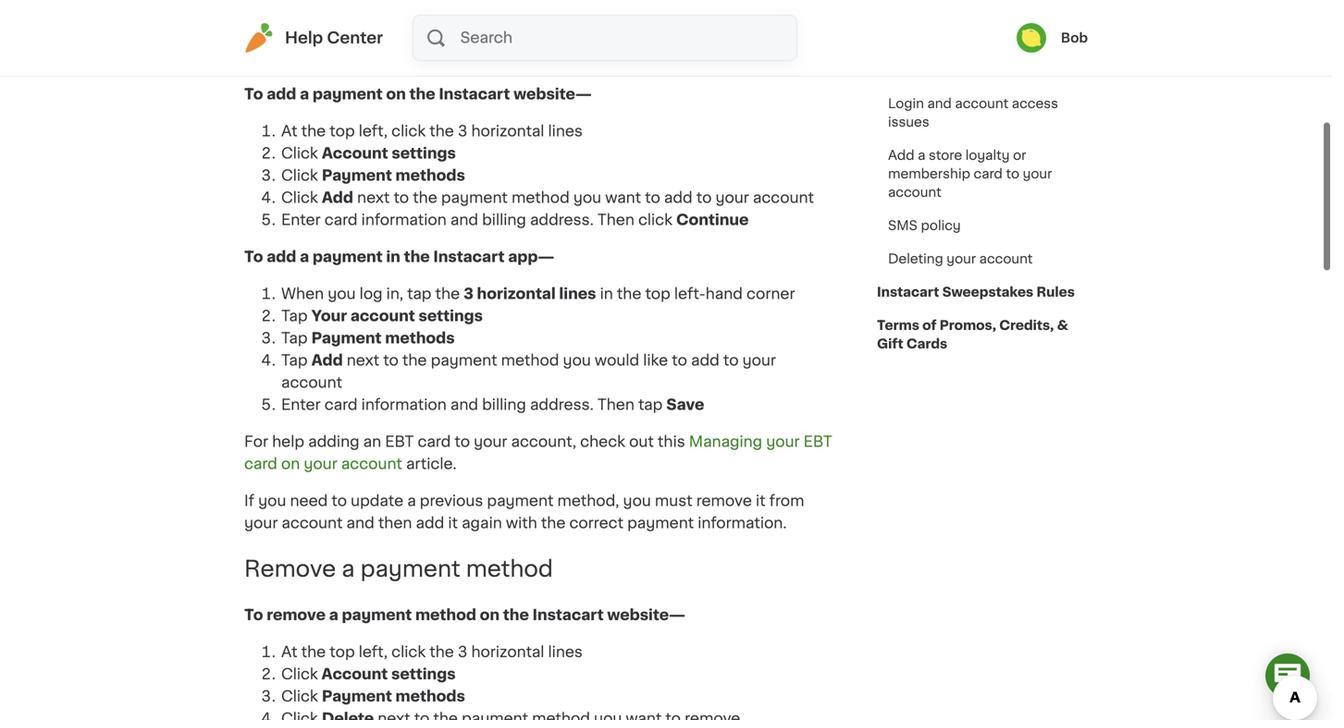 Task type: locate. For each thing, give the bounding box(es) containing it.
your right managing
[[766, 435, 800, 450]]

0 vertical spatial in
[[386, 250, 401, 265]]

managing your ebt card on your account link
[[244, 435, 833, 472]]

card
[[974, 168, 1003, 180], [325, 213, 358, 228], [325, 398, 358, 413], [418, 435, 451, 450], [244, 457, 278, 472]]

1 vertical spatial add
[[322, 190, 353, 205]]

you inside when you log in, tap the 3 horizontal lines in the top left-hand corner tap your account settings tap payment methods
[[328, 287, 356, 302]]

add up continue
[[664, 190, 693, 205]]

in up would
[[600, 287, 613, 302]]

payment for at the top left, click the 3 horizontal lines click account settings click payment methods click add next to the payment method you want to add to your account enter card information and billing address. then click continue
[[322, 168, 392, 183]]

method inside at the top left, click the 3 horizontal lines click account settings click payment methods click add next to the payment method you want to add to your account enter card information and billing address. then click continue
[[512, 190, 570, 205]]

add inside at the top left, click the 3 horizontal lines click account settings click payment methods click add next to the payment method you want to add to your account enter card information and billing address. then click continue
[[664, 190, 693, 205]]

at down 'remove'
[[281, 646, 298, 660]]

card inside managing your ebt card on your account
[[244, 457, 278, 472]]

settings down to add a payment on the instacart website—
[[392, 146, 456, 161]]

add inside if you need to update a previous payment method, you must remove it from your account and then add it again with the correct payment information.
[[416, 516, 445, 531]]

0 vertical spatial add
[[888, 149, 915, 162]]

billing down next to the payment method you would like to add to your account
[[482, 398, 526, 413]]

1 horizontal spatial an
[[797, 28, 815, 42]]

horizontal inside the at the top left, click the 3 horizontal lines click account settings click payment methods
[[471, 646, 545, 660]]

0 horizontal spatial or
[[678, 28, 693, 42]]

address.
[[530, 213, 594, 228], [530, 398, 594, 413]]

remove
[[697, 494, 752, 509], [267, 609, 326, 623]]

to inside if you need to update a previous payment method, you must remove it from your account and then add it again with the correct payment information.
[[332, 494, 347, 509]]

article.
[[402, 457, 457, 472]]

you right if
[[258, 494, 286, 509]]

1 vertical spatial then
[[598, 398, 635, 413]]

and inside at the top left, click the 3 horizontal lines click account settings click payment methods click add next to the payment method you want to add to your account enter card information and billing address. then click continue
[[451, 213, 479, 228]]

remove down 'remove'
[[267, 609, 326, 623]]

at for at the top left, click the 3 horizontal lines click account settings click payment methods
[[281, 646, 298, 660]]

payment inside the at the top left, click the 3 horizontal lines click account settings click payment methods
[[322, 690, 392, 705]]

click down want at the left top of the page
[[639, 213, 673, 228]]

1 at from the top
[[281, 124, 298, 139]]

bob
[[1061, 31, 1088, 44]]

1 vertical spatial an
[[363, 435, 381, 450]]

0 vertical spatial 3
[[458, 124, 468, 139]]

0 vertical spatial billing
[[482, 213, 526, 228]]

0 vertical spatial tap
[[281, 309, 308, 324]]

3 tap from the top
[[281, 353, 308, 368]]

or right after,
[[678, 28, 693, 42]]

tap left "save"
[[639, 398, 663, 413]]

previous
[[420, 494, 483, 509]]

methods down to remove a payment method on the instacart website—
[[396, 690, 465, 705]]

0 vertical spatial it
[[756, 494, 766, 509]]

your up continue
[[716, 190, 749, 205]]

add down your
[[311, 353, 343, 368]]

horizontal inside when you log in, tap the 3 horizontal lines in the top left-hand corner tap your account settings tap payment methods
[[477, 287, 556, 302]]

lines inside at the top left, click the 3 horizontal lines click account settings click payment methods click add next to the payment method you want to add to your account enter card information and billing address. then click continue
[[548, 124, 583, 139]]

address. up the app—
[[530, 213, 594, 228]]

method up the at the top left, click the 3 horizontal lines click account settings click payment methods
[[416, 609, 477, 623]]

add up to add a payment in the instacart app—
[[322, 190, 353, 205]]

information up to add a payment in the instacart app—
[[362, 213, 447, 228]]

payment inside the updating your payment methods
[[984, 45, 1043, 58]]

payment inside when you log in, tap the 3 horizontal lines in the top left-hand corner tap your account settings tap payment methods
[[311, 331, 382, 346]]

4 click from the top
[[281, 668, 318, 683]]

to
[[244, 87, 263, 102], [244, 250, 263, 265], [244, 609, 263, 623]]

2 vertical spatial tap
[[281, 353, 308, 368]]

1 enter from the top
[[281, 213, 321, 228]]

0 vertical spatial top
[[330, 124, 355, 139]]

to right need
[[332, 494, 347, 509]]

1 vertical spatial billing
[[482, 398, 526, 413]]

0 vertical spatial payment
[[322, 168, 392, 183]]

next inside at the top left, click the 3 horizontal lines click account settings click payment methods click add next to the payment method you want to add to your account enter card information and billing address. then click continue
[[357, 190, 390, 205]]

your down adding
[[304, 457, 338, 472]]

methods left "at"
[[409, 28, 475, 42]]

your right updating
[[952, 45, 981, 58]]

and down update
[[347, 516, 375, 531]]

0 vertical spatial account
[[322, 146, 388, 161]]

out
[[629, 435, 654, 450]]

1 vertical spatial it
[[448, 516, 458, 531]]

0 horizontal spatial it
[[448, 516, 458, 531]]

this
[[658, 435, 686, 450]]

credits,
[[1000, 319, 1055, 332]]

updating
[[888, 45, 948, 58]]

2 billing from the top
[[482, 398, 526, 413]]

lines inside the at the top left, click the 3 horizontal lines click account settings click payment methods
[[548, 646, 583, 660]]

your down corner
[[743, 353, 776, 368]]

settings
[[392, 146, 456, 161], [419, 309, 483, 324], [392, 668, 456, 683]]

1 vertical spatial payment
[[311, 331, 382, 346]]

1 horizontal spatial website—
[[607, 609, 686, 623]]

left, inside at the top left, click the 3 horizontal lines click account settings click payment methods click add next to the payment method you want to add to your account enter card information and billing address. then click continue
[[359, 124, 388, 139]]

information
[[362, 213, 447, 228], [362, 398, 447, 413]]

enter
[[281, 213, 321, 228], [281, 398, 321, 413]]

add up "save"
[[691, 353, 720, 368]]

on
[[386, 87, 406, 102], [281, 457, 300, 472], [480, 609, 500, 623]]

billing inside at the top left, click the 3 horizontal lines click account settings click payment methods click add next to the payment method you want to add to your account enter card information and billing address. then click continue
[[482, 213, 526, 228]]

add down previous
[[416, 516, 445, 531]]

2 vertical spatial lines
[[548, 646, 583, 660]]

to down hand
[[724, 353, 739, 368]]

top for at the top left, click the 3 horizontal lines click account settings click payment methods click add next to the payment method you want to add to your account enter card information and billing address. then click continue
[[330, 124, 355, 139]]

your inside if you need to update a previous payment method, you must remove it from your account and then add it again with the correct payment information.
[[244, 516, 278, 531]]

0 vertical spatial address.
[[530, 213, 594, 228]]

methods
[[409, 28, 475, 42], [888, 64, 947, 77], [396, 168, 465, 183], [385, 331, 455, 346], [396, 690, 465, 705]]

an right placing
[[797, 28, 815, 42]]

3 inside when you log in, tap the 3 horizontal lines in the top left-hand corner tap your account settings tap payment methods
[[464, 287, 474, 302]]

add up membership
[[888, 149, 915, 162]]

0 vertical spatial remove
[[697, 494, 752, 509]]

a up membership
[[918, 149, 926, 162]]

methods down updating
[[888, 64, 947, 77]]

top inside the at the top left, click the 3 horizontal lines click account settings click payment methods
[[330, 646, 355, 660]]

3 click from the top
[[281, 190, 318, 205]]

2 vertical spatial top
[[330, 646, 355, 660]]

on inside managing your ebt card on your account
[[281, 457, 300, 472]]

address. inside at the top left, click the 3 horizontal lines click account settings click payment methods click add next to the payment method you want to add to your account enter card information and billing address. then click continue
[[530, 213, 594, 228]]

horizontal down to remove a payment method on the instacart website—
[[471, 646, 545, 660]]

0 vertical spatial an
[[797, 28, 815, 42]]

2 at from the top
[[281, 646, 298, 660]]

0 vertical spatial click
[[392, 124, 426, 139]]

to right like
[[672, 353, 688, 368]]

at down order.
[[281, 124, 298, 139]]

top inside when you log in, tap the 3 horizontal lines in the top left-hand corner tap your account settings tap payment methods
[[646, 287, 671, 302]]

deleting your account
[[888, 253, 1033, 266]]

horizontal
[[471, 124, 545, 139], [477, 287, 556, 302], [471, 646, 545, 660]]

settings down to remove a payment method on the instacart website—
[[392, 668, 456, 683]]

next right tap add
[[347, 353, 380, 368]]

account inside at the top left, click the 3 horizontal lines click account settings click payment methods click add next to the payment method you want to add to your account enter card information and billing address. then click continue
[[322, 146, 388, 161]]

0 vertical spatial at
[[281, 124, 298, 139]]

1 vertical spatial lines
[[559, 287, 596, 302]]

correct
[[570, 516, 624, 531]]

1 information from the top
[[362, 213, 447, 228]]

in up in, at the left top of the page
[[386, 250, 401, 265]]

0 horizontal spatial website—
[[514, 87, 592, 102]]

lines for at the top left, click the 3 horizontal lines
[[548, 124, 583, 139]]

settings down to add a payment in the instacart app—
[[419, 309, 483, 324]]

you left want at the left top of the page
[[574, 190, 602, 205]]

ebt up from
[[804, 435, 833, 450]]

1 vertical spatial settings
[[419, 309, 483, 324]]

your down access
[[1023, 168, 1053, 180]]

card down the loyalty in the top right of the page
[[974, 168, 1003, 180]]

horizontal down the app—
[[477, 287, 556, 302]]

card inside at the top left, click the 3 horizontal lines click account settings click payment methods click add next to the payment method you want to add to your account enter card information and billing address. then click continue
[[325, 213, 358, 228]]

2 vertical spatial 3
[[458, 646, 468, 660]]

to right want at the left top of the page
[[645, 190, 661, 205]]

your down if
[[244, 516, 278, 531]]

left, for at the top left, click the 3 horizontal lines click account settings click payment methods
[[359, 646, 388, 660]]

0 vertical spatial lines
[[548, 124, 583, 139]]

at the top left, click the 3 horizontal lines click account settings click payment methods
[[281, 646, 583, 705]]

tap
[[281, 309, 308, 324], [281, 331, 308, 346], [281, 353, 308, 368]]

0 vertical spatial to
[[244, 87, 263, 102]]

account inside managing your ebt card on your account
[[341, 457, 402, 472]]

it down previous
[[448, 516, 458, 531]]

horizontal inside at the top left, click the 3 horizontal lines click account settings click payment methods click add next to the payment method you want to add to your account enter card information and billing address. then click continue
[[471, 124, 545, 139]]

left, inside the at the top left, click the 3 horizontal lines click account settings click payment methods
[[359, 646, 388, 660]]

tap inside when you log in, tap the 3 horizontal lines in the top left-hand corner tap your account settings tap payment methods
[[407, 287, 432, 302]]

1 vertical spatial top
[[646, 287, 671, 302]]

then inside at the top left, click the 3 horizontal lines click account settings click payment methods click add next to the payment method you want to add to your account enter card information and billing address. then click continue
[[598, 213, 635, 228]]

1 then from the top
[[598, 213, 635, 228]]

cards
[[907, 338, 948, 351]]

1 vertical spatial or
[[1013, 149, 1027, 162]]

and inside the login and account access issues
[[928, 97, 952, 110]]

enter up help
[[281, 398, 321, 413]]

user avatar image
[[1017, 23, 1047, 53]]

at inside at the top left, click the 3 horizontal lines click account settings click payment methods click add next to the payment method you want to add to your account enter card information and billing address. then click continue
[[281, 124, 298, 139]]

1 vertical spatial enter
[[281, 398, 321, 413]]

1 horizontal spatial tap
[[639, 398, 663, 413]]

updating your payment methods link
[[877, 35, 1088, 87]]

0 vertical spatial then
[[598, 213, 635, 228]]

1 vertical spatial account
[[322, 668, 388, 683]]

3 down to add a payment on the instacart website—
[[458, 124, 468, 139]]

while
[[697, 28, 735, 42]]

1 vertical spatial 3
[[464, 287, 474, 302]]

1 horizontal spatial or
[[1013, 149, 1027, 162]]

ebt up article. on the left bottom of the page
[[385, 435, 414, 450]]

you
[[574, 190, 602, 205], [328, 287, 356, 302], [563, 353, 591, 368], [258, 494, 286, 509], [623, 494, 651, 509]]

0 vertical spatial settings
[[392, 146, 456, 161]]

then
[[378, 516, 412, 531]]

the
[[410, 87, 436, 102], [301, 124, 326, 139], [430, 124, 454, 139], [413, 190, 438, 205], [404, 250, 430, 265], [435, 287, 460, 302], [617, 287, 642, 302], [402, 353, 427, 368], [541, 516, 566, 531], [503, 609, 529, 623], [301, 646, 326, 660], [430, 646, 454, 660]]

1 vertical spatial to
[[244, 250, 263, 265]]

continue
[[677, 213, 749, 228]]

methods inside the updating your payment methods
[[888, 64, 947, 77]]

remove inside if you need to update a previous payment method, you must remove it from your account and then add it again with the correct payment information.
[[697, 494, 752, 509]]

tap right in, at the left top of the page
[[407, 287, 432, 302]]

1 vertical spatial at
[[281, 646, 298, 660]]

1 horizontal spatial ebt
[[804, 435, 833, 450]]

account
[[322, 146, 388, 161], [322, 668, 388, 683]]

lines inside when you log in, tap the 3 horizontal lines in the top left-hand corner tap your account settings tap payment methods
[[559, 287, 596, 302]]

method down when you log in, tap the 3 horizontal lines in the top left-hand corner tap your account settings tap payment methods
[[501, 353, 559, 368]]

help
[[285, 30, 323, 46]]

gift
[[877, 338, 904, 351]]

1 vertical spatial information
[[362, 398, 447, 413]]

2 to from the top
[[244, 250, 263, 265]]

account inside the at the top left, click the 3 horizontal lines click account settings click payment methods
[[322, 668, 388, 683]]

or right the loyalty in the top right of the page
[[1013, 149, 1027, 162]]

methods inside when you log in, tap the 3 horizontal lines in the top left-hand corner tap your account settings tap payment methods
[[385, 331, 455, 346]]

loyalty
[[966, 149, 1010, 162]]

terms of promos, credits, & gift cards
[[877, 319, 1069, 351]]

left, down remove a payment method
[[359, 646, 388, 660]]

1 horizontal spatial on
[[386, 87, 406, 102]]

you up your
[[328, 287, 356, 302]]

click down to remove a payment method on the instacart website—
[[392, 646, 426, 660]]

you
[[244, 28, 272, 42]]

managing
[[689, 435, 763, 450]]

a
[[300, 87, 309, 102], [918, 149, 926, 162], [300, 250, 309, 265], [407, 494, 416, 509], [342, 559, 355, 581], [329, 609, 339, 623]]

2 vertical spatial settings
[[392, 668, 456, 683]]

1 vertical spatial website—
[[607, 609, 686, 623]]

payment inside at the top left, click the 3 horizontal lines click account settings click payment methods click add next to the payment method you want to add to your account enter card information and billing address. then click continue
[[322, 168, 392, 183]]

3 inside the at the top left, click the 3 horizontal lines click account settings click payment methods
[[458, 646, 468, 660]]

2 vertical spatial add
[[311, 353, 343, 368]]

0 vertical spatial or
[[678, 28, 693, 42]]

tap
[[407, 287, 432, 302], [639, 398, 663, 413]]

payment for at the top left, click the 3 horizontal lines click account settings click payment methods
[[322, 690, 392, 705]]

0 horizontal spatial ebt
[[385, 435, 414, 450]]

settings for at the top left, click the 3 horizontal lines click account settings click payment methods
[[392, 668, 456, 683]]

to add a payment on the instacart website—
[[244, 87, 592, 102]]

1 vertical spatial on
[[281, 457, 300, 472]]

1 horizontal spatial remove
[[697, 494, 752, 509]]

in inside when you log in, tap the 3 horizontal lines in the top left-hand corner tap your account settings tap payment methods
[[600, 287, 613, 302]]

1 address. from the top
[[530, 213, 594, 228]]

to for to add a payment in the instacart app—
[[244, 250, 263, 265]]

sms policy link
[[877, 209, 972, 242]]

information.
[[698, 516, 787, 531]]

payment inside next to the payment method you would like to add to your account
[[431, 353, 498, 368]]

3
[[458, 124, 468, 139], [464, 287, 474, 302], [458, 646, 468, 660]]

1 vertical spatial tap
[[281, 331, 308, 346]]

0 vertical spatial next
[[357, 190, 390, 205]]

1 account from the top
[[322, 146, 388, 161]]

account inside the login and account access issues
[[955, 97, 1009, 110]]

0 vertical spatial tap
[[407, 287, 432, 302]]

at
[[281, 124, 298, 139], [281, 646, 298, 660]]

and right login
[[928, 97, 952, 110]]

1 vertical spatial horizontal
[[477, 287, 556, 302]]

click inside the at the top left, click the 3 horizontal lines click account settings click payment methods
[[392, 646, 426, 660]]

1 vertical spatial left,
[[359, 646, 388, 660]]

click
[[392, 124, 426, 139], [639, 213, 673, 228], [392, 646, 426, 660]]

lines
[[548, 124, 583, 139], [559, 287, 596, 302], [548, 646, 583, 660]]

an inside 'you can add payment methods at any time—before, after, or while placing an order.'
[[797, 28, 815, 42]]

horizontal down 'you can add payment methods at any time—before, after, or while placing an order.'
[[471, 124, 545, 139]]

3 for your account settings
[[464, 287, 474, 302]]

managing your ebt card on your account
[[244, 435, 833, 472]]

0 vertical spatial horizontal
[[471, 124, 545, 139]]

add
[[888, 149, 915, 162], [322, 190, 353, 205], [311, 353, 343, 368]]

an
[[797, 28, 815, 42], [363, 435, 381, 450]]

it left from
[[756, 494, 766, 509]]

method up the app—
[[512, 190, 570, 205]]

card up to add a payment in the instacart app—
[[325, 213, 358, 228]]

0 horizontal spatial tap
[[407, 287, 432, 302]]

2 vertical spatial to
[[244, 609, 263, 623]]

3 right in, at the left top of the page
[[464, 287, 474, 302]]

payment
[[322, 168, 392, 183], [311, 331, 382, 346], [322, 690, 392, 705]]

click
[[281, 146, 318, 161], [281, 168, 318, 183], [281, 190, 318, 205], [281, 668, 318, 683], [281, 690, 318, 705]]

ebt
[[385, 435, 414, 450], [804, 435, 833, 450]]

then
[[598, 213, 635, 228], [598, 398, 635, 413]]

1 horizontal spatial it
[[756, 494, 766, 509]]

time—before,
[[529, 28, 632, 42]]

next up to add a payment in the instacart app—
[[357, 190, 390, 205]]

0 horizontal spatial remove
[[267, 609, 326, 623]]

add right can at the left of page
[[306, 28, 335, 42]]

if you need to update a previous payment method, you must remove it from your account and then add it again with the correct payment information.
[[244, 494, 805, 531]]

0 vertical spatial left,
[[359, 124, 388, 139]]

and up for help adding an ebt card to your account, check out this in the bottom of the page
[[451, 398, 479, 413]]

1 vertical spatial address.
[[530, 398, 594, 413]]

2 vertical spatial click
[[392, 646, 426, 660]]

instacart
[[439, 87, 510, 102], [433, 250, 505, 265], [877, 286, 940, 299], [533, 609, 604, 623]]

on for your
[[281, 457, 300, 472]]

account inside if you need to update a previous payment method, you must remove it from your account and then add it again with the correct payment information.
[[282, 516, 343, 531]]

0 vertical spatial enter
[[281, 213, 321, 228]]

5 click from the top
[[281, 690, 318, 705]]

settings inside at the top left, click the 3 horizontal lines click account settings click payment methods click add next to the payment method you want to add to your account enter card information and billing address. then click continue
[[392, 146, 456, 161]]

or
[[678, 28, 693, 42], [1013, 149, 1027, 162]]

billing up the app—
[[482, 213, 526, 228]]

address. up account,
[[530, 398, 594, 413]]

1 billing from the top
[[482, 213, 526, 228]]

remove a payment method
[[244, 559, 553, 581]]

1 left, from the top
[[359, 124, 388, 139]]

remove up the information.
[[697, 494, 752, 509]]

then up check
[[598, 398, 635, 413]]

0 horizontal spatial an
[[363, 435, 381, 450]]

again
[[462, 516, 502, 531]]

2 ebt from the left
[[804, 435, 833, 450]]

1 to from the top
[[244, 87, 263, 102]]

information up article. on the left bottom of the page
[[362, 398, 447, 413]]

3 inside at the top left, click the 3 horizontal lines click account settings click payment methods click add next to the payment method you want to add to your account enter card information and billing address. then click continue
[[458, 124, 468, 139]]

card down for
[[244, 457, 278, 472]]

2 address. from the top
[[530, 398, 594, 413]]

1 vertical spatial tap
[[639, 398, 663, 413]]

methods down to add a payment on the instacart website—
[[396, 168, 465, 183]]

methods down in, at the left top of the page
[[385, 331, 455, 346]]

a up the then
[[407, 494, 416, 509]]

0 vertical spatial information
[[362, 213, 447, 228]]

it
[[756, 494, 766, 509], [448, 516, 458, 531]]

1 vertical spatial in
[[600, 287, 613, 302]]

2 vertical spatial horizontal
[[471, 646, 545, 660]]

2 account from the top
[[322, 668, 388, 683]]

3 down to remove a payment method on the instacart website—
[[458, 646, 468, 660]]

2 horizontal spatial on
[[480, 609, 500, 623]]

settings inside the at the top left, click the 3 horizontal lines click account settings click payment methods
[[392, 668, 456, 683]]

left,
[[359, 124, 388, 139], [359, 646, 388, 660]]

you left would
[[563, 353, 591, 368]]

then down want at the left top of the page
[[598, 213, 635, 228]]

to down the loyalty in the top right of the page
[[1006, 168, 1020, 180]]

2 vertical spatial payment
[[322, 690, 392, 705]]

and up to add a payment in the instacart app—
[[451, 213, 479, 228]]

click for at the top left, click the 3 horizontal lines click account settings click payment methods
[[392, 646, 426, 660]]

2 vertical spatial on
[[480, 609, 500, 623]]

your inside add a store loyalty or membership card to your account
[[1023, 168, 1053, 180]]

an right adding
[[363, 435, 381, 450]]

center
[[327, 30, 383, 46]]

2 left, from the top
[[359, 646, 388, 660]]

payment
[[339, 28, 405, 42], [984, 45, 1043, 58], [313, 87, 383, 102], [441, 190, 508, 205], [313, 250, 383, 265], [431, 353, 498, 368], [487, 494, 554, 509], [628, 516, 694, 531], [361, 559, 461, 581], [342, 609, 412, 623]]

enter up when
[[281, 213, 321, 228]]

0 horizontal spatial on
[[281, 457, 300, 472]]

at inside the at the top left, click the 3 horizontal lines click account settings click payment methods
[[281, 646, 298, 660]]

billing
[[482, 213, 526, 228], [482, 398, 526, 413]]

&
[[1058, 319, 1069, 332]]

left, down to add a payment on the instacart website—
[[359, 124, 388, 139]]

click down to add a payment on the instacart website—
[[392, 124, 426, 139]]

1 vertical spatial next
[[347, 353, 380, 368]]

account inside next to the payment method you would like to add to your account
[[281, 376, 342, 390]]

top for at the top left, click the 3 horizontal lines click account settings click payment methods
[[330, 646, 355, 660]]

account
[[955, 97, 1009, 110], [888, 186, 942, 199], [753, 190, 814, 205], [980, 253, 1033, 266], [351, 309, 415, 324], [281, 376, 342, 390], [341, 457, 402, 472], [282, 516, 343, 531]]

3 to from the top
[[244, 609, 263, 623]]

information inside at the top left, click the 3 horizontal lines click account settings click payment methods click add next to the payment method you want to add to your account enter card information and billing address. then click continue
[[362, 213, 447, 228]]

the inside next to the payment method you would like to add to your account
[[402, 353, 427, 368]]

your
[[952, 45, 981, 58], [1023, 168, 1053, 180], [716, 190, 749, 205], [947, 253, 976, 266], [743, 353, 776, 368], [474, 435, 508, 450], [766, 435, 800, 450], [304, 457, 338, 472], [244, 516, 278, 531]]

0 vertical spatial on
[[386, 87, 406, 102]]

add up when
[[267, 250, 297, 265]]

1 horizontal spatial in
[[600, 287, 613, 302]]

top inside at the top left, click the 3 horizontal lines click account settings click payment methods click add next to the payment method you want to add to your account enter card information and billing address. then click continue
[[330, 124, 355, 139]]



Task type: describe. For each thing, give the bounding box(es) containing it.
card up article. on the left bottom of the page
[[418, 435, 451, 450]]

click for at the top left, click the 3 horizontal lines click account settings click payment methods click add next to the payment method you want to add to your account enter card information and billing address. then click continue
[[392, 124, 426, 139]]

method down with
[[466, 559, 553, 581]]

any
[[498, 28, 525, 42]]

add inside next to the payment method you would like to add to your account
[[691, 353, 720, 368]]

your inside the updating your payment methods
[[952, 45, 981, 58]]

like
[[643, 353, 668, 368]]

payment inside 'you can add payment methods at any time—before, after, or while placing an order.'
[[339, 28, 405, 42]]

sweepstakes
[[943, 286, 1034, 299]]

your
[[311, 309, 347, 324]]

issues
[[888, 116, 930, 129]]

with
[[506, 516, 537, 531]]

add down order.
[[267, 87, 297, 102]]

at for at the top left, click the 3 horizontal lines click account settings click payment methods click add next to the payment method you want to add to your account enter card information and billing address. then click continue
[[281, 124, 298, 139]]

a up when
[[300, 250, 309, 265]]

app—
[[508, 250, 555, 265]]

when
[[281, 287, 324, 302]]

card inside add a store loyalty or membership card to your account
[[974, 168, 1003, 180]]

deleting
[[888, 253, 944, 266]]

account for at the top left, click the 3 horizontal lines click account settings click payment methods
[[322, 668, 388, 683]]

the inside if you need to update a previous payment method, you must remove it from your account and then add it again with the correct payment information.
[[541, 516, 566, 531]]

0 horizontal spatial in
[[386, 250, 401, 265]]

updating your payment methods
[[888, 45, 1043, 77]]

promos,
[[940, 319, 997, 332]]

you inside next to the payment method you would like to add to your account
[[563, 353, 591, 368]]

1 vertical spatial click
[[639, 213, 673, 228]]

0 vertical spatial website—
[[514, 87, 592, 102]]

rules
[[1037, 286, 1075, 299]]

methods inside the at the top left, click the 3 horizontal lines click account settings click payment methods
[[396, 690, 465, 705]]

for
[[244, 435, 268, 450]]

a inside if you need to update a previous payment method, you must remove it from your account and then add it again with the correct payment information.
[[407, 494, 416, 509]]

help center link
[[244, 23, 383, 53]]

instacart sweepstakes rules
[[877, 286, 1075, 299]]

method inside next to the payment method you would like to add to your account
[[501, 353, 559, 368]]

account inside at the top left, click the 3 horizontal lines click account settings click payment methods click add next to the payment method you want to add to your account enter card information and billing address. then click continue
[[753, 190, 814, 205]]

membership
[[888, 168, 971, 180]]

instacart sweepstakes rules link
[[877, 276, 1075, 309]]

sms
[[888, 219, 918, 232]]

1 ebt from the left
[[385, 435, 414, 450]]

ebt inside managing your ebt card on your account
[[804, 435, 833, 450]]

corner
[[747, 287, 795, 302]]

can
[[275, 28, 303, 42]]

your inside next to the payment method you would like to add to your account
[[743, 353, 776, 368]]

login and account access issues link
[[877, 87, 1088, 139]]

your down enter card information and billing address. then tap save
[[474, 435, 508, 450]]

left-
[[675, 287, 706, 302]]

settings for at the top left, click the 3 horizontal lines click account settings click payment methods click add next to the payment method you want to add to your account enter card information and billing address. then click continue
[[392, 146, 456, 161]]

1 vertical spatial remove
[[267, 609, 326, 623]]

add a store loyalty or membership card to your account
[[888, 149, 1053, 199]]

settings inside when you log in, tap the 3 horizontal lines in the top left-hand corner tap your account settings tap payment methods
[[419, 309, 483, 324]]

to for to add a payment on the instacart website—
[[244, 87, 263, 102]]

to up continue
[[697, 190, 712, 205]]

2 enter from the top
[[281, 398, 321, 413]]

method,
[[558, 494, 620, 509]]

a down "help"
[[300, 87, 309, 102]]

and inside if you need to update a previous payment method, you must remove it from your account and then add it again with the correct payment information.
[[347, 516, 375, 531]]

check
[[580, 435, 626, 450]]

account inside add a store loyalty or membership card to your account
[[888, 186, 942, 199]]

update
[[351, 494, 404, 509]]

save
[[667, 398, 705, 413]]

want
[[605, 190, 641, 205]]

order.
[[244, 50, 287, 65]]

add inside 'you can add payment methods at any time—before, after, or while placing an order.'
[[306, 28, 335, 42]]

2 information from the top
[[362, 398, 447, 413]]

to up article. on the left bottom of the page
[[455, 435, 470, 450]]

from
[[770, 494, 805, 509]]

when you log in, tap the 3 horizontal lines in the top left-hand corner tap your account settings tap payment methods
[[281, 287, 795, 346]]

add a store loyalty or membership card to your account link
[[877, 139, 1088, 209]]

lines for when you log in, tap the
[[559, 287, 596, 302]]

2 tap from the top
[[281, 331, 308, 346]]

for help adding an ebt card to your account, check out this
[[244, 435, 689, 450]]

a right 'remove'
[[342, 559, 355, 581]]

card up adding
[[325, 398, 358, 413]]

login and account access issues
[[888, 97, 1059, 129]]

or inside 'you can add payment methods at any time—before, after, or while placing an order.'
[[678, 28, 693, 42]]

methods inside 'you can add payment methods at any time—before, after, or while placing an order.'
[[409, 28, 475, 42]]

on for the
[[386, 87, 406, 102]]

left, for at the top left, click the 3 horizontal lines click account settings click payment methods click add next to the payment method you want to add to your account enter card information and billing address. then click continue
[[359, 124, 388, 139]]

instacart image
[[244, 23, 274, 53]]

need
[[290, 494, 328, 509]]

1 tap from the top
[[281, 309, 308, 324]]

hand
[[706, 287, 743, 302]]

methods inside at the top left, click the 3 horizontal lines click account settings click payment methods click add next to the payment method you want to add to your account enter card information and billing address. then click continue
[[396, 168, 465, 183]]

add inside at the top left, click the 3 horizontal lines click account settings click payment methods click add next to the payment method you want to add to your account enter card information and billing address. then click continue
[[322, 190, 353, 205]]

policy
[[921, 219, 961, 232]]

to down in, at the left top of the page
[[383, 353, 399, 368]]

would
[[595, 353, 640, 368]]

you inside at the top left, click the 3 horizontal lines click account settings click payment methods click add next to the payment method you want to add to your account enter card information and billing address. then click continue
[[574, 190, 602, 205]]

enter card information and billing address. then tap save
[[281, 398, 705, 413]]

placing
[[739, 28, 793, 42]]

to for to remove a payment method on the instacart website—
[[244, 609, 263, 623]]

sms policy
[[888, 219, 961, 232]]

horizontal for your account settings
[[477, 287, 556, 302]]

add inside add a store loyalty or membership card to your account
[[888, 149, 915, 162]]

your up the instacart sweepstakes rules link at the top
[[947, 253, 976, 266]]

remove
[[244, 559, 336, 581]]

enter inside at the top left, click the 3 horizontal lines click account settings click payment methods click add next to the payment method you want to add to your account enter card information and billing address. then click continue
[[281, 213, 321, 228]]

store
[[929, 149, 963, 162]]

bob link
[[1017, 23, 1088, 53]]

account for at the top left, click the 3 horizontal lines click account settings click payment methods click add next to the payment method you want to add to your account enter card information and billing address. then click continue
[[322, 146, 388, 161]]

help center
[[285, 30, 383, 46]]

terms
[[877, 319, 920, 332]]

log
[[360, 287, 383, 302]]

after,
[[635, 28, 674, 42]]

in,
[[387, 287, 404, 302]]

to remove a payment method on the instacart website—
[[244, 609, 686, 623]]

a inside add a store loyalty or membership card to your account
[[918, 149, 926, 162]]

your inside at the top left, click the 3 horizontal lines click account settings click payment methods click add next to the payment method you want to add to your account enter card information and billing address. then click continue
[[716, 190, 749, 205]]

3 for account settings
[[458, 124, 468, 139]]

next inside next to the payment method you would like to add to your account
[[347, 353, 380, 368]]

help
[[272, 435, 305, 450]]

2 then from the top
[[598, 398, 635, 413]]

horizontal for account settings
[[471, 124, 545, 139]]

account,
[[511, 435, 577, 450]]

of
[[923, 319, 937, 332]]

a down 'remove'
[[329, 609, 339, 623]]

2 click from the top
[[281, 168, 318, 183]]

you left must
[[623, 494, 651, 509]]

must
[[655, 494, 693, 509]]

1 click from the top
[[281, 146, 318, 161]]

to add a payment in the instacart app—
[[244, 250, 555, 265]]

adding
[[308, 435, 360, 450]]

payment inside at the top left, click the 3 horizontal lines click account settings click payment methods click add next to the payment method you want to add to your account enter card information and billing address. then click continue
[[441, 190, 508, 205]]

to inside add a store loyalty or membership card to your account
[[1006, 168, 1020, 180]]

next to the payment method you would like to add to your account
[[281, 353, 776, 390]]

at
[[479, 28, 494, 42]]

login
[[888, 97, 924, 110]]

account inside when you log in, tap the 3 horizontal lines in the top left-hand corner tap your account settings tap payment methods
[[351, 309, 415, 324]]

or inside add a store loyalty or membership card to your account
[[1013, 149, 1027, 162]]

terms of promos, credits, & gift cards link
[[877, 309, 1088, 361]]

deleting your account link
[[877, 242, 1044, 276]]

to up to add a payment in the instacart app—
[[394, 190, 409, 205]]

you can add payment methods at any time—before, after, or while placing an order.
[[244, 28, 815, 65]]

tap add
[[281, 353, 343, 368]]

at the top left, click the 3 horizontal lines click account settings click payment methods click add next to the payment method you want to add to your account enter card information and billing address. then click continue
[[281, 124, 814, 228]]

if
[[244, 494, 254, 509]]

access
[[1012, 97, 1059, 110]]

Search search field
[[459, 16, 797, 60]]



Task type: vqa. For each thing, say whether or not it's contained in the screenshot.
factors.
no



